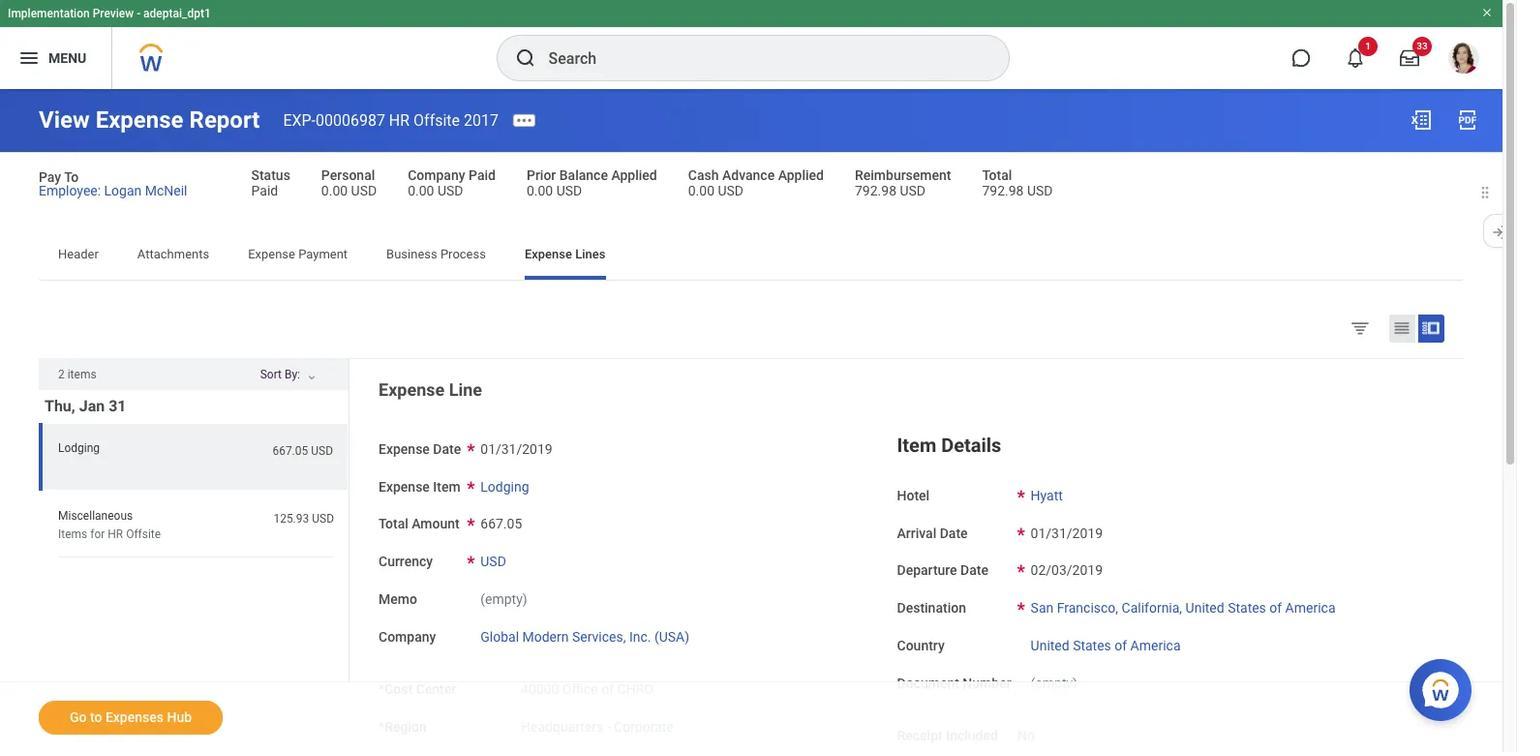 Task type: describe. For each thing, give the bounding box(es) containing it.
01/31/2019 for expense date
[[481, 441, 553, 457]]

miscellaneous items for hr offsite
[[58, 510, 161, 542]]

arrival date
[[897, 525, 968, 541]]

792.98 for total
[[983, 183, 1024, 199]]

expense for expense item
[[379, 479, 430, 494]]

employee: logan mcneil
[[39, 183, 187, 199]]

global
[[481, 629, 519, 645]]

hub
[[167, 710, 192, 725]]

header
[[58, 247, 99, 261]]

02/03/2019
[[1031, 563, 1103, 578]]

0.00 inside prior balance applied 0.00 usd
[[527, 183, 553, 199]]

usd inside prior balance applied 0.00 usd
[[557, 183, 582, 199]]

personal 0.00 usd
[[321, 168, 377, 199]]

inc.
[[629, 629, 651, 645]]

1 button
[[1335, 37, 1378, 79]]

close environment banner image
[[1482, 7, 1494, 18]]

0.00 inside personal 0.00 usd
[[321, 183, 348, 199]]

2017
[[464, 111, 499, 129]]

expense for expense date
[[379, 441, 430, 457]]

menu
[[48, 50, 86, 65]]

amount
[[412, 516, 460, 532]]

process
[[441, 247, 486, 261]]

2 horizontal spatial of
[[1270, 601, 1283, 616]]

country
[[897, 638, 945, 654]]

2 items
[[58, 368, 96, 381]]

exp-00006987 hr offsite 2017
[[283, 111, 499, 129]]

Toggle to Grid view radio
[[1390, 315, 1416, 343]]

667.05 for 667.05 usd
[[273, 445, 308, 458]]

memo
[[379, 592, 417, 607]]

menu button
[[0, 27, 112, 89]]

profile logan mcneil image
[[1449, 43, 1480, 78]]

global modern services, inc. (usa) link
[[481, 625, 690, 645]]

center
[[416, 682, 456, 698]]

headquarters - corporate
[[521, 720, 674, 735]]

miscellaneous
[[58, 510, 133, 523]]

cash
[[688, 168, 719, 183]]

1
[[1366, 41, 1371, 51]]

inbox large image
[[1401, 48, 1420, 68]]

0.00 inside "cash advance applied 0.00 usd"
[[688, 183, 715, 199]]

employee: logan mcneil link
[[39, 179, 187, 199]]

1 horizontal spatial lodging
[[481, 479, 529, 494]]

san francisco, california, united states of america link
[[1031, 597, 1336, 616]]

hotel
[[897, 488, 930, 503]]

usd inside personal 0.00 usd
[[351, 183, 377, 199]]

line
[[449, 379, 482, 400]]

arrival date element
[[1031, 514, 1103, 543]]

*cost
[[379, 682, 413, 698]]

advance
[[722, 168, 775, 183]]

chevron down image
[[300, 374, 324, 387]]

Toggle to List Detail view radio
[[1419, 315, 1445, 343]]

chro
[[618, 682, 654, 698]]

america inside san francisco, california, united states of america link
[[1286, 601, 1336, 616]]

company for company
[[379, 629, 436, 645]]

adeptai_dpt1
[[143, 7, 211, 20]]

pay to
[[39, 170, 79, 185]]

currency
[[379, 554, 433, 570]]

no
[[1018, 729, 1035, 744]]

receipt included
[[897, 729, 999, 744]]

(empty) for memo
[[481, 592, 528, 607]]

0 horizontal spatial states
[[1073, 638, 1112, 654]]

to
[[90, 710, 102, 725]]

expense lines
[[525, 247, 606, 261]]

125.93
[[274, 513, 309, 526]]

40000
[[521, 682, 559, 698]]

40000 office of chro
[[521, 682, 654, 698]]

expense up the logan
[[96, 107, 184, 134]]

view printable version (pdf) image
[[1457, 108, 1480, 132]]

report
[[189, 107, 260, 134]]

40000 office of chro link
[[521, 678, 654, 698]]

33 button
[[1389, 37, 1433, 79]]

expense date
[[379, 441, 461, 457]]

item details button
[[897, 434, 1002, 457]]

menu banner
[[0, 0, 1503, 89]]

global modern services, inc. (usa)
[[481, 629, 690, 645]]

go to expenses hub
[[70, 710, 192, 725]]

expense for expense lines
[[525, 247, 572, 261]]

lines
[[576, 247, 606, 261]]

0 vertical spatial offsite
[[414, 111, 460, 129]]

1 horizontal spatial hr
[[389, 111, 410, 129]]

date for arrival date
[[940, 525, 968, 541]]

item inside group
[[897, 434, 937, 457]]

san
[[1031, 601, 1054, 616]]

prior
[[527, 168, 556, 183]]

thu, jan 31
[[45, 397, 126, 415]]

to
[[64, 170, 79, 185]]

total amount
[[379, 516, 460, 532]]

thu,
[[45, 397, 75, 415]]

justify image
[[17, 46, 41, 70]]

go
[[70, 710, 87, 725]]

preview
[[93, 7, 134, 20]]

hyatt
[[1031, 488, 1063, 503]]

expenses
[[105, 710, 164, 725]]

pay
[[39, 170, 61, 185]]

125.93 usd
[[274, 513, 334, 526]]

office
[[563, 682, 598, 698]]

Search Workday  search field
[[549, 37, 969, 79]]

usd inside total 792.98 usd
[[1028, 183, 1053, 199]]

items
[[58, 528, 87, 542]]

hr inside miscellaneous items for hr offsite
[[108, 528, 123, 542]]

sort by: button
[[257, 359, 324, 390]]

total for total amount
[[379, 516, 409, 532]]

01/31/2019 for arrival date
[[1031, 525, 1103, 541]]

business
[[387, 247, 438, 261]]

sort
[[260, 368, 282, 381]]

792.98 for reimbursement
[[855, 183, 897, 199]]

reimbursement
[[855, 168, 952, 183]]

thu, jan 31 region
[[39, 359, 350, 753]]

hyatt link
[[1031, 484, 1063, 503]]

(usa)
[[655, 629, 690, 645]]

details
[[942, 434, 1002, 457]]

implementation
[[8, 7, 90, 20]]

business process
[[387, 247, 486, 261]]



Task type: vqa. For each thing, say whether or not it's contained in the screenshot.


Task type: locate. For each thing, give the bounding box(es) containing it.
667.05 up usd link in the left bottom of the page
[[481, 516, 522, 532]]

0.00 inside company paid 0.00 usd
[[408, 183, 434, 199]]

prior balance applied 0.00 usd
[[527, 168, 657, 199]]

item details
[[897, 434, 1002, 457]]

- inside menu banner
[[137, 7, 141, 20]]

01/31/2019
[[481, 441, 553, 457], [1031, 525, 1103, 541]]

*region
[[379, 720, 427, 735]]

applied right advance
[[778, 168, 824, 183]]

date
[[433, 441, 461, 457], [940, 525, 968, 541], [961, 563, 989, 578]]

0 horizontal spatial 792.98
[[855, 183, 897, 199]]

0 horizontal spatial total
[[379, 516, 409, 532]]

company
[[408, 168, 465, 183], [379, 629, 436, 645]]

paid down 2017
[[469, 168, 496, 183]]

applied
[[612, 168, 657, 183], [778, 168, 824, 183]]

0 horizontal spatial lodging
[[58, 442, 100, 455]]

date for departure date
[[961, 563, 989, 578]]

0 horizontal spatial offsite
[[126, 528, 161, 542]]

(empty) inside item details group
[[1031, 676, 1078, 691]]

*cost center
[[379, 682, 456, 698]]

paid for company paid 0.00 usd
[[469, 168, 496, 183]]

1 vertical spatial america
[[1131, 638, 1181, 654]]

item
[[897, 434, 937, 457], [433, 479, 461, 494]]

paid up expense payment
[[251, 183, 278, 199]]

applied inside prior balance applied 0.00 usd
[[612, 168, 657, 183]]

1 vertical spatial 01/31/2019
[[1031, 525, 1103, 541]]

status paid
[[251, 168, 290, 199]]

united down san
[[1031, 638, 1070, 654]]

1 vertical spatial (empty)
[[1031, 676, 1078, 691]]

hr right 00006987 in the top left of the page
[[389, 111, 410, 129]]

0 horizontal spatial america
[[1131, 638, 1181, 654]]

1 horizontal spatial 792.98
[[983, 183, 1024, 199]]

2 0.00 from the left
[[408, 183, 434, 199]]

corporate
[[614, 720, 674, 735]]

792.98 inside reimbursement 792.98 usd
[[855, 183, 897, 199]]

san francisco, california, united states of america
[[1031, 601, 1336, 616]]

usd link
[[481, 550, 506, 570]]

applied for prior balance applied
[[612, 168, 657, 183]]

0.00 left balance
[[527, 183, 553, 199]]

by:
[[285, 368, 300, 381]]

2 vertical spatial date
[[961, 563, 989, 578]]

included
[[946, 729, 999, 744]]

1 horizontal spatial item
[[897, 434, 937, 457]]

1 horizontal spatial states
[[1228, 601, 1267, 616]]

employee:
[[39, 183, 101, 199]]

offsite left 2017
[[414, 111, 460, 129]]

date right the arrival on the bottom of page
[[940, 525, 968, 541]]

expense left payment
[[248, 247, 295, 261]]

headquarters
[[521, 720, 604, 735]]

personal
[[321, 168, 375, 183]]

0.00 right status paid
[[321, 183, 348, 199]]

0 vertical spatial states
[[1228, 601, 1267, 616]]

0 horizontal spatial -
[[137, 7, 141, 20]]

expense up expense item
[[379, 441, 430, 457]]

1 vertical spatial of
[[1115, 638, 1128, 654]]

lodging down thu, jan 31
[[58, 442, 100, 455]]

of inside "link"
[[602, 682, 614, 698]]

document number
[[897, 676, 1012, 691]]

1 horizontal spatial offsite
[[414, 111, 460, 129]]

arrow down image
[[324, 370, 347, 382]]

united right california,
[[1186, 601, 1225, 616]]

offsite inside miscellaneous items for hr offsite
[[126, 528, 161, 542]]

expense for expense payment
[[248, 247, 295, 261]]

receipt
[[897, 729, 943, 744]]

receipt included element
[[1018, 717, 1035, 746]]

lodging up total amount element
[[481, 479, 529, 494]]

0 vertical spatial -
[[137, 7, 141, 20]]

0 vertical spatial united
[[1186, 601, 1225, 616]]

0 horizontal spatial item
[[433, 479, 461, 494]]

status
[[251, 168, 290, 183]]

view expense report
[[39, 107, 260, 134]]

item details group
[[897, 430, 1397, 694]]

0 vertical spatial total
[[983, 168, 1012, 183]]

total right the reimbursement
[[983, 168, 1012, 183]]

company inside company paid 0.00 usd
[[408, 168, 465, 183]]

united states of america link
[[1031, 634, 1181, 654]]

1 vertical spatial lodging
[[481, 479, 529, 494]]

1 horizontal spatial america
[[1286, 601, 1336, 616]]

attachments
[[137, 247, 209, 261]]

1 vertical spatial 667.05
[[481, 516, 522, 532]]

33
[[1417, 41, 1428, 51]]

francisco,
[[1057, 601, 1119, 616]]

0.00 left advance
[[688, 183, 715, 199]]

total for total 792.98 usd
[[983, 168, 1012, 183]]

0 vertical spatial hr
[[389, 111, 410, 129]]

(empty) for document number
[[1031, 676, 1078, 691]]

0 horizontal spatial paid
[[251, 183, 278, 199]]

view
[[39, 107, 90, 134]]

1 vertical spatial states
[[1073, 638, 1112, 654]]

items
[[68, 368, 96, 381]]

3 0.00 from the left
[[527, 183, 553, 199]]

states down francisco,
[[1073, 638, 1112, 654]]

usd inside "cash advance applied 0.00 usd"
[[718, 183, 744, 199]]

- inside view expense report main content
[[607, 720, 611, 735]]

toggle to list detail view image
[[1422, 318, 1441, 338]]

item list list box
[[39, 390, 349, 558]]

sort by:
[[260, 368, 300, 381]]

0.00
[[321, 183, 348, 199], [408, 183, 434, 199], [527, 183, 553, 199], [688, 183, 715, 199]]

expense item
[[379, 479, 461, 494]]

expense for expense line
[[379, 379, 445, 400]]

company down 2017
[[408, 168, 465, 183]]

usd
[[351, 183, 377, 199], [438, 183, 463, 199], [557, 183, 582, 199], [718, 183, 744, 199], [900, 183, 926, 199], [1028, 183, 1053, 199], [311, 445, 333, 458], [312, 513, 334, 526], [481, 554, 506, 570]]

0 vertical spatial date
[[433, 441, 461, 457]]

applied right balance
[[612, 168, 657, 183]]

america inside united states of america link
[[1131, 638, 1181, 654]]

offsite right for
[[126, 528, 161, 542]]

option group inside view expense report main content
[[1346, 314, 1460, 347]]

tab list containing header
[[39, 233, 1464, 280]]

destination
[[897, 601, 967, 616]]

1 horizontal spatial united
[[1186, 601, 1225, 616]]

of for 40000 office of chro
[[602, 682, 614, 698]]

4 0.00 from the left
[[688, 183, 715, 199]]

792.98 inside total 792.98 usd
[[983, 183, 1024, 199]]

lodging inside item list list box
[[58, 442, 100, 455]]

0 horizontal spatial united
[[1031, 638, 1070, 654]]

1 792.98 from the left
[[855, 183, 897, 199]]

logan
[[104, 183, 142, 199]]

exp-
[[283, 111, 316, 129]]

lodging
[[58, 442, 100, 455], [481, 479, 529, 494]]

0 vertical spatial company
[[408, 168, 465, 183]]

headquarters - corporate link
[[521, 716, 674, 735]]

1 vertical spatial hr
[[108, 528, 123, 542]]

usd inside company paid 0.00 usd
[[438, 183, 463, 199]]

01/31/2019 inside item details group
[[1031, 525, 1103, 541]]

792.98
[[855, 183, 897, 199], [983, 183, 1024, 199]]

hr right for
[[108, 528, 123, 542]]

(empty) up global
[[481, 592, 528, 607]]

0 vertical spatial lodging
[[58, 442, 100, 455]]

expense payment
[[248, 247, 348, 261]]

0 vertical spatial item
[[897, 434, 937, 457]]

1 vertical spatial offsite
[[126, 528, 161, 542]]

- left corporate
[[607, 720, 611, 735]]

0 horizontal spatial (empty)
[[481, 592, 528, 607]]

(empty) up receipt included element at the bottom of page
[[1031, 676, 1078, 691]]

item up 'amount'
[[433, 479, 461, 494]]

total amount element
[[481, 505, 522, 534]]

0 horizontal spatial 01/31/2019
[[481, 441, 553, 457]]

date up expense item
[[433, 441, 461, 457]]

01/31/2019 up lodging link
[[481, 441, 553, 457]]

united
[[1186, 601, 1225, 616], [1031, 638, 1070, 654]]

expense up the total amount on the bottom left of the page
[[379, 479, 430, 494]]

document
[[897, 676, 960, 691]]

expense left 'lines'
[[525, 247, 572, 261]]

0 vertical spatial 01/31/2019
[[481, 441, 553, 457]]

0 horizontal spatial hr
[[108, 528, 123, 542]]

jan
[[79, 397, 105, 415]]

667.05 inside item list list box
[[273, 445, 308, 458]]

paid inside company paid 0.00 usd
[[469, 168, 496, 183]]

paid
[[469, 168, 496, 183], [251, 183, 278, 199]]

- right preview
[[137, 7, 141, 20]]

1 0.00 from the left
[[321, 183, 348, 199]]

number
[[963, 676, 1012, 691]]

667.05 for 667.05
[[481, 516, 522, 532]]

1 horizontal spatial -
[[607, 720, 611, 735]]

1 horizontal spatial total
[[983, 168, 1012, 183]]

company paid 0.00 usd
[[408, 168, 496, 199]]

date right departure
[[961, 563, 989, 578]]

reimbursement 792.98 usd
[[855, 168, 952, 199]]

01/31/2019 up 'departure date' "element" on the right bottom
[[1031, 525, 1103, 541]]

tab list inside view expense report main content
[[39, 233, 1464, 280]]

0 horizontal spatial 667.05
[[273, 445, 308, 458]]

item up hotel
[[897, 434, 937, 457]]

usd inside reimbursement 792.98 usd
[[900, 183, 926, 199]]

select to filter grid data image
[[1350, 317, 1372, 338]]

balance
[[560, 168, 608, 183]]

option group
[[1346, 314, 1460, 347]]

1 applied from the left
[[612, 168, 657, 183]]

company for company paid 0.00 usd
[[408, 168, 465, 183]]

1 horizontal spatial 667.05
[[481, 516, 522, 532]]

1 vertical spatial item
[[433, 479, 461, 494]]

1 vertical spatial -
[[607, 720, 611, 735]]

00006987
[[316, 111, 385, 129]]

total up currency
[[379, 516, 409, 532]]

1 vertical spatial date
[[940, 525, 968, 541]]

total inside total 792.98 usd
[[983, 168, 1012, 183]]

states right california,
[[1228, 601, 1267, 616]]

2 applied from the left
[[778, 168, 824, 183]]

search image
[[514, 46, 537, 70]]

667.05 up 125.93
[[273, 445, 308, 458]]

applied inside "cash advance applied 0.00 usd"
[[778, 168, 824, 183]]

mcneil
[[145, 183, 187, 199]]

view expense report main content
[[0, 89, 1503, 753]]

1 horizontal spatial of
[[1115, 638, 1128, 654]]

0 vertical spatial of
[[1270, 601, 1283, 616]]

of for united states of america
[[1115, 638, 1128, 654]]

for
[[90, 528, 105, 542]]

2 792.98 from the left
[[983, 183, 1024, 199]]

1 horizontal spatial applied
[[778, 168, 824, 183]]

expense date element
[[481, 430, 553, 459]]

payment
[[298, 247, 348, 261]]

2 vertical spatial of
[[602, 682, 614, 698]]

expense left line
[[379, 379, 445, 400]]

tab list
[[39, 233, 1464, 280]]

united states of america
[[1031, 638, 1181, 654]]

0 horizontal spatial of
[[602, 682, 614, 698]]

paid inside status paid
[[251, 183, 278, 199]]

expense
[[96, 107, 184, 134], [248, 247, 295, 261], [525, 247, 572, 261], [379, 379, 445, 400], [379, 441, 430, 457], [379, 479, 430, 494]]

notifications large image
[[1346, 48, 1366, 68]]

1 vertical spatial company
[[379, 629, 436, 645]]

toggle to grid view image
[[1393, 318, 1412, 338]]

0 vertical spatial 667.05
[[273, 445, 308, 458]]

31
[[109, 397, 126, 415]]

0 vertical spatial (empty)
[[481, 592, 528, 607]]

arrival
[[897, 525, 937, 541]]

0.00 up business
[[408, 183, 434, 199]]

departure date
[[897, 563, 989, 578]]

2
[[58, 368, 65, 381]]

export to excel image
[[1410, 108, 1433, 132]]

1 vertical spatial total
[[379, 516, 409, 532]]

departure date element
[[1031, 551, 1103, 580]]

implementation preview -   adeptai_dpt1
[[8, 7, 211, 20]]

1 vertical spatial united
[[1031, 638, 1070, 654]]

company down memo
[[379, 629, 436, 645]]

1 horizontal spatial paid
[[469, 168, 496, 183]]

date for expense date
[[433, 441, 461, 457]]

1 horizontal spatial 01/31/2019
[[1031, 525, 1103, 541]]

1 horizontal spatial (empty)
[[1031, 676, 1078, 691]]

paid for status paid
[[251, 183, 278, 199]]

applied for cash advance applied
[[778, 168, 824, 183]]

of
[[1270, 601, 1283, 616], [1115, 638, 1128, 654], [602, 682, 614, 698]]

(empty)
[[481, 592, 528, 607], [1031, 676, 1078, 691]]

total
[[983, 168, 1012, 183], [379, 516, 409, 532]]

0 vertical spatial america
[[1286, 601, 1336, 616]]

0 horizontal spatial applied
[[612, 168, 657, 183]]



